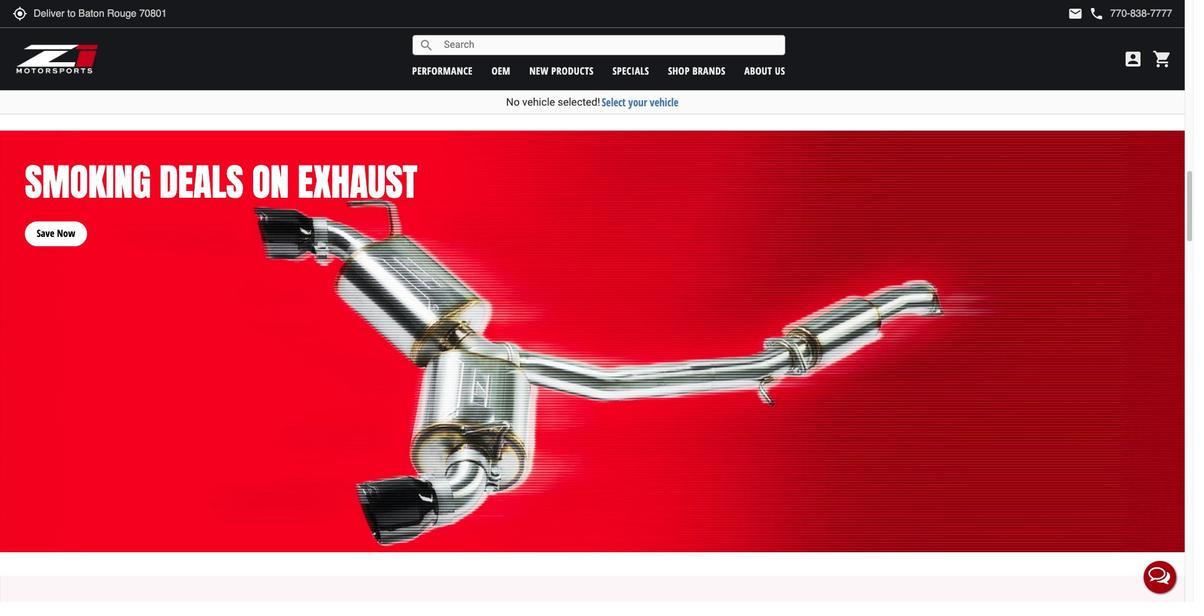 Task type: locate. For each thing, give the bounding box(es) containing it.
shopping_cart link
[[1149, 49, 1172, 69]]

vehicle right your
[[650, 95, 679, 109]]

/
[[495, 36, 500, 53]]

&
[[652, 36, 659, 53]]

my_location
[[12, 6, 27, 21]]

shopping_cart
[[1153, 49, 1172, 69]]

command the grip image
[[0, 576, 1185, 602]]

select your vehicle link
[[602, 95, 679, 109]]

deals
[[160, 154, 244, 210]]

select
[[602, 95, 626, 109]]

vehicle inside no vehicle selected! select your vehicle
[[522, 96, 555, 108]]

$4999.99
[[554, 66, 593, 81]]

search
[[419, 38, 434, 53]]

save
[[37, 227, 54, 240]]

vehicle right no
[[522, 96, 555, 108]]

your
[[628, 95, 647, 109]]

no
[[506, 96, 520, 108]]

vehicle
[[650, 95, 679, 109], [522, 96, 555, 108]]

0 horizontal spatial vehicle
[[522, 96, 555, 108]]

new products link
[[529, 64, 594, 77]]

oem link
[[492, 64, 511, 77]]

mail link
[[1068, 6, 1083, 21]]

z1 motorsports logo image
[[16, 44, 99, 75]]

smoking
[[25, 154, 151, 210]]

account_box
[[1123, 49, 1143, 69]]

no vehicle selected! select your vehicle
[[506, 95, 679, 109]]

1 horizontal spatial vehicle
[[650, 95, 679, 109]]

specials
[[613, 64, 649, 77]]

account_box link
[[1120, 49, 1146, 69]]

specials link
[[613, 64, 649, 77]]

(front
[[619, 36, 649, 53]]

save now link
[[25, 209, 87, 246]]

selected!
[[558, 96, 600, 108]]

products
[[551, 64, 594, 77]]

rear)
[[662, 36, 688, 53]]



Task type: describe. For each thing, give the bounding box(es) containing it.
smoking deals on exhaust
[[25, 154, 418, 210]]

about
[[745, 64, 772, 77]]

performance link
[[412, 64, 473, 77]]

performance
[[412, 64, 473, 77]]

q60
[[503, 36, 522, 53]]

smoking deals on exhaust image
[[0, 131, 1185, 552]]

phone
[[1089, 6, 1104, 21]]

shop brands
[[668, 64, 726, 77]]

shop brands link
[[668, 64, 726, 77]]

new products
[[529, 64, 594, 77]]

q50
[[473, 36, 491, 53]]

oem
[[492, 64, 511, 77]]

new
[[529, 64, 549, 77]]

z1 q50 / q60 track big brake kit (front & rear)
[[458, 36, 688, 53]]

brake
[[571, 36, 599, 53]]

kit
[[602, 36, 616, 53]]

about us link
[[745, 64, 785, 77]]

save now
[[37, 227, 75, 240]]

mail
[[1068, 6, 1083, 21]]

track
[[525, 36, 550, 53]]

brands
[[693, 64, 726, 77]]

us
[[775, 64, 785, 77]]

big
[[553, 36, 568, 53]]

on
[[252, 154, 289, 210]]

exhaust
[[298, 154, 418, 210]]

Search search field
[[434, 36, 785, 55]]

about us
[[745, 64, 785, 77]]

phone link
[[1089, 6, 1172, 21]]

shop
[[668, 64, 690, 77]]

z1
[[458, 36, 469, 53]]

mail phone
[[1068, 6, 1104, 21]]

now
[[57, 227, 75, 240]]



Task type: vqa. For each thing, say whether or not it's contained in the screenshot.
Z1 Motorsports Logo
yes



